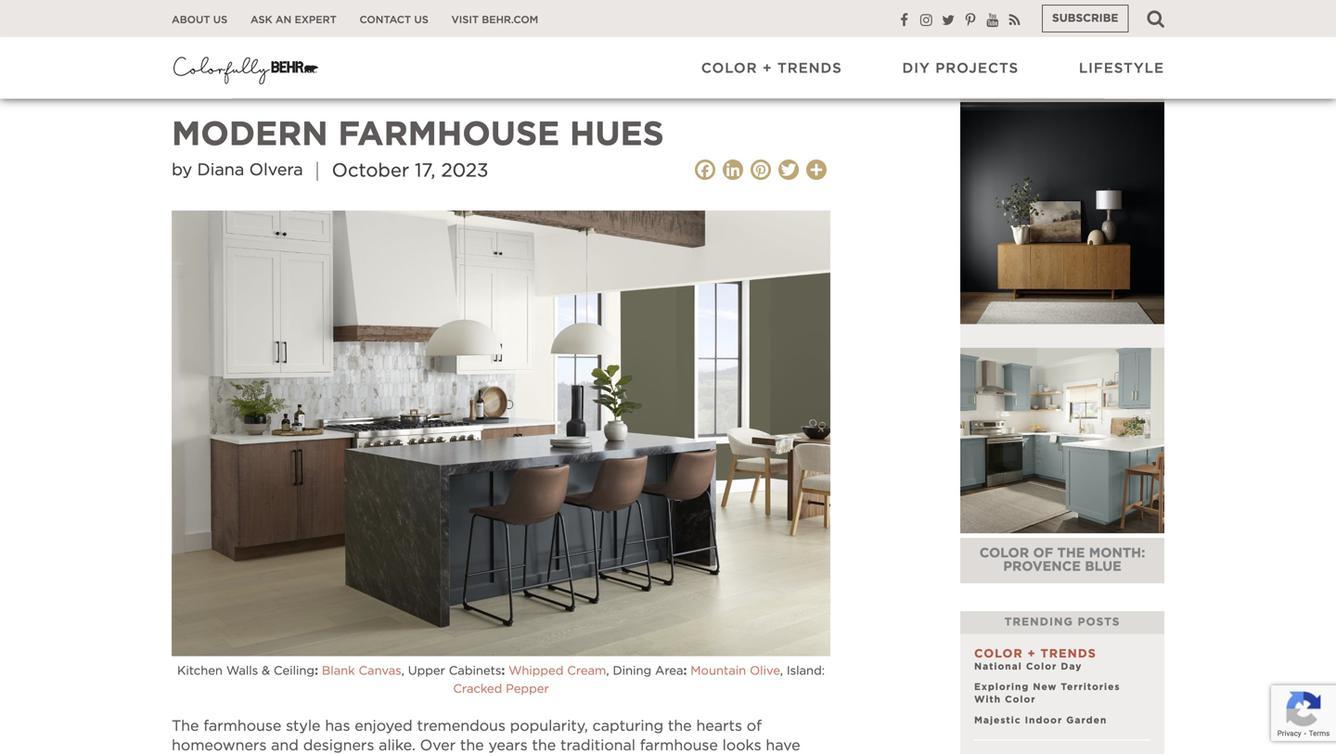 Task type: describe. For each thing, give the bounding box(es) containing it.
lifestyle
[[1080, 62, 1165, 76]]

an open house interior concept, featuring a kitchen and dining room area.  the kitchen has a black color island and the dining room has a dark olive green accent wall. image
[[172, 211, 831, 657]]

2 , from the left
[[607, 666, 610, 678]]

color of the month: provence blue link
[[980, 547, 1146, 574]]

1 horizontal spatial trends
[[778, 62, 843, 76]]

the inside 2024 color of the year: cracked pepper
[[1083, 71, 1109, 83]]

cracked inside kitchen walls & ceiling : blank canvas , upper cabinets : whipped cream , dining area : mountain olive , island: cracked pepper
[[453, 684, 502, 696]]

traditional
[[561, 739, 636, 754]]

featured image image
[[961, 348, 1165, 534]]

over
[[420, 739, 456, 754]]

capturing
[[593, 720, 664, 735]]

indoor
[[1026, 717, 1063, 726]]

dining
[[613, 666, 652, 678]]

blank canvas link
[[322, 666, 402, 678]]

the
[[172, 720, 199, 735]]

cracked inside 2024 color of the year: cracked pepper
[[1004, 85, 1067, 96]]

about us
[[172, 15, 228, 25]]

has
[[325, 720, 350, 735]]

with
[[975, 696, 1002, 705]]

about us link
[[172, 13, 228, 27]]

lifestyle link
[[1080, 60, 1165, 78]]

kitchen walls & ceiling : blank canvas , upper cabinets : whipped cream , dining area : mountain olive , island: cracked pepper
[[177, 666, 825, 696]]

farmhouse
[[338, 118, 560, 152]]

+ inside sidebar section
[[1028, 649, 1037, 660]]

pepper inside kitchen walls & ceiling : blank canvas , upper cabinets : whipped cream , dining area : mountain olive , island: cracked pepper
[[506, 684, 549, 696]]

subscribe
[[1053, 13, 1119, 24]]

national
[[975, 663, 1023, 672]]

whipped
[[509, 666, 564, 678]]

homeowners
[[172, 739, 267, 754]]

color
[[975, 649, 1024, 660]]

provence
[[1004, 561, 1081, 574]]

tremendous
[[417, 720, 506, 735]]

visit behr.com
[[452, 15, 539, 25]]

diana
[[197, 162, 244, 179]]

upper
[[408, 666, 445, 678]]

0 horizontal spatial +
[[230, 67, 239, 80]]

of inside 2024 color of the year: cracked pepper
[[1060, 71, 1079, 83]]

diy projects
[[903, 62, 1019, 76]]

subscribe link
[[1043, 5, 1129, 32]]

exploring
[[975, 683, 1030, 693]]

color inside color of the month: provence blue
[[980, 547, 1030, 561]]

olvera
[[249, 162, 303, 179]]

the left the "hearts"
[[668, 720, 692, 735]]

visit
[[452, 15, 479, 25]]

about
[[172, 15, 210, 25]]

1 : from the left
[[315, 666, 318, 678]]

designers
[[303, 739, 375, 754]]

trends
[[1041, 649, 1097, 660]]

color of the month: provence blue
[[980, 547, 1146, 574]]

3 , from the left
[[781, 666, 784, 678]]

expert
[[295, 15, 337, 25]]

by
[[172, 162, 192, 179]]

1 horizontal spatial farmhouse
[[640, 739, 718, 754]]

blank
[[322, 666, 355, 678]]

&
[[262, 666, 270, 678]]

1 horizontal spatial color + trends
[[702, 62, 843, 76]]

style
[[286, 720, 321, 735]]

october 17, 2023
[[332, 162, 489, 181]]

us for about us
[[213, 15, 228, 25]]

ask an expert
[[251, 15, 337, 25]]

national color day link
[[975, 663, 1083, 672]]

majestic indoor garden
[[975, 717, 1108, 726]]

by diana olvera
[[172, 162, 303, 179]]

garden
[[1067, 717, 1108, 726]]

year:
[[1113, 71, 1154, 83]]

the inside color of the month: provence blue
[[1058, 547, 1086, 561]]

colorfully behr image
[[172, 51, 320, 88]]

contact us link
[[360, 13, 429, 27]]

month:
[[1090, 547, 1146, 561]]

modern
[[172, 118, 328, 152]]

2024 color of the year: cracked pepper
[[972, 71, 1154, 96]]

popularity,
[[510, 720, 588, 735]]

looks
[[723, 739, 762, 754]]

mountain olive link
[[691, 666, 781, 678]]

color inside exploring new territories with color
[[1006, 696, 1037, 705]]

color inside 2024 color of the year: cracked pepper
[[1010, 71, 1056, 83]]

exploring new territories with color
[[975, 683, 1121, 705]]

cabinets
[[449, 666, 502, 678]]

17,
[[415, 162, 436, 181]]

october
[[332, 162, 409, 181]]



Task type: vqa. For each thing, say whether or not it's contained in the screenshot.
2024
yes



Task type: locate. For each thing, give the bounding box(es) containing it.
the left month:
[[1058, 547, 1086, 561]]

farmhouse up 'homeowners'
[[204, 720, 282, 735]]

1 horizontal spatial cracked
[[1004, 85, 1067, 96]]

modern farmhouse hues
[[172, 118, 664, 152]]

color + trends link
[[702, 60, 843, 78]]

us right about
[[213, 15, 228, 25]]

0 horizontal spatial ,
[[402, 666, 405, 678]]

2 horizontal spatial +
[[1028, 649, 1037, 660]]

us for contact us
[[414, 15, 429, 25]]

hues
[[570, 118, 664, 152]]

exploring new territories with color link
[[975, 683, 1121, 705]]

3 : from the left
[[684, 666, 687, 678]]

ceiling
[[274, 666, 315, 678]]

contact us
[[360, 15, 429, 25]]

1 horizontal spatial :
[[502, 666, 505, 678]]

years
[[489, 739, 528, 754]]

trends
[[778, 62, 843, 76], [244, 67, 304, 80]]

us inside contact us link
[[414, 15, 429, 25]]

alike.
[[379, 739, 416, 754]]

pepper down 'whipped'
[[506, 684, 549, 696]]

mountain
[[691, 666, 747, 678]]

the
[[1083, 71, 1109, 83], [1058, 547, 1086, 561], [668, 720, 692, 735], [460, 739, 484, 754], [532, 739, 556, 754]]

of up looks
[[747, 720, 762, 735]]

blue
[[1085, 561, 1122, 574]]

1 horizontal spatial ,
[[607, 666, 610, 678]]

olive
[[750, 666, 781, 678]]

: left mountain
[[684, 666, 687, 678]]

pepper down lifestyle link
[[1071, 85, 1122, 96]]

the left year:
[[1083, 71, 1109, 83]]

of
[[1060, 71, 1079, 83], [1034, 547, 1054, 561], [747, 720, 762, 735]]

2 horizontal spatial :
[[684, 666, 687, 678]]

0 vertical spatial farmhouse
[[204, 720, 282, 735]]

1 vertical spatial cracked
[[453, 684, 502, 696]]

island:
[[787, 666, 825, 678]]

:
[[315, 666, 318, 678], [502, 666, 505, 678], [684, 666, 687, 678]]

color + trends
[[975, 649, 1097, 660]]

: up cracked pepper link
[[502, 666, 505, 678]]

sidebar section
[[961, 66, 1165, 755]]

enjoyed
[[355, 720, 413, 735]]

0 horizontal spatial :
[[315, 666, 318, 678]]

the farmhouse style has enjoyed tremendous popularity, capturing the hearts of homeowners and designers alike. over the years the traditional farmhouse looks hav
[[172, 720, 801, 755]]

pepper inside 2024 color of the year: cracked pepper
[[1071, 85, 1122, 96]]

0 horizontal spatial us
[[213, 15, 228, 25]]

1 us from the left
[[213, 15, 228, 25]]

behr.com
[[482, 15, 539, 25]]

of left blue
[[1034, 547, 1054, 561]]

1 horizontal spatial +
[[763, 62, 773, 76]]

majestic indoor garden link
[[975, 717, 1108, 726]]

new
[[1034, 683, 1058, 693]]

of inside color of the month: provence blue
[[1034, 547, 1054, 561]]

us
[[213, 15, 228, 25], [414, 15, 429, 25]]

0 horizontal spatial of
[[747, 720, 762, 735]]

whipped cream link
[[509, 666, 607, 678]]

+
[[763, 62, 773, 76], [230, 67, 239, 80], [1028, 649, 1037, 660]]

us right contact
[[414, 15, 429, 25]]

canvas
[[359, 666, 402, 678]]

the down popularity,
[[532, 739, 556, 754]]

2 horizontal spatial of
[[1060, 71, 1079, 83]]

trending
[[1005, 617, 1074, 628]]

2 vertical spatial of
[[747, 720, 762, 735]]

walls
[[226, 666, 258, 678]]

0 vertical spatial of
[[1060, 71, 1079, 83]]

farmhouse down the "hearts"
[[640, 739, 718, 754]]

1 horizontal spatial pepper
[[1071, 85, 1122, 96]]

2 : from the left
[[502, 666, 505, 678]]

pepper
[[1071, 85, 1122, 96], [506, 684, 549, 696]]

0 horizontal spatial cracked
[[453, 684, 502, 696]]

2 us from the left
[[414, 15, 429, 25]]

posts
[[1078, 617, 1121, 628]]

1 horizontal spatial of
[[1034, 547, 1054, 561]]

territories
[[1061, 683, 1121, 693]]

1 horizontal spatial us
[[414, 15, 429, 25]]

majestic
[[975, 717, 1022, 726]]

cracked pepper link
[[453, 684, 549, 696]]

, left the upper
[[402, 666, 405, 678]]

1 vertical spatial of
[[1034, 547, 1054, 561]]

diy
[[903, 62, 931, 76]]

1 vertical spatial pepper
[[506, 684, 549, 696]]

: left blank
[[315, 666, 318, 678]]

cracked down the cabinets
[[453, 684, 502, 696]]

0 horizontal spatial color + trends
[[172, 67, 304, 80]]

of left lifestyle link
[[1060, 71, 1079, 83]]

2 horizontal spatial ,
[[781, 666, 784, 678]]

,
[[402, 666, 405, 678], [607, 666, 610, 678], [781, 666, 784, 678]]

and
[[271, 739, 299, 754]]

color + trends
[[702, 62, 843, 76], [172, 67, 304, 80]]

area
[[655, 666, 684, 678]]

, left dining
[[607, 666, 610, 678]]

diy projects link
[[903, 60, 1019, 78]]

search image
[[1148, 9, 1165, 28]]

day
[[1061, 663, 1083, 672]]

an
[[276, 15, 292, 25]]

hearts
[[697, 720, 743, 735]]

2023
[[441, 162, 489, 181]]

us inside "about us" 'link'
[[213, 15, 228, 25]]

of inside the farmhouse style has enjoyed tremendous popularity, capturing the hearts of homeowners and designers alike. over the years the traditional farmhouse looks hav
[[747, 720, 762, 735]]

ask
[[251, 15, 273, 25]]

cream
[[567, 666, 607, 678]]

cracked down 2024
[[1004, 85, 1067, 96]]

visit behr.com link
[[452, 13, 539, 27]]

2024
[[972, 71, 1006, 83]]

0 horizontal spatial farmhouse
[[204, 720, 282, 735]]

1 , from the left
[[402, 666, 405, 678]]

1 vertical spatial farmhouse
[[640, 739, 718, 754]]

0 vertical spatial cracked
[[1004, 85, 1067, 96]]

0 horizontal spatial pepper
[[506, 684, 549, 696]]

0 horizontal spatial trends
[[244, 67, 304, 80]]

trending posts
[[1005, 617, 1121, 628]]

0 vertical spatial pepper
[[1071, 85, 1122, 96]]

farmhouse
[[204, 720, 282, 735], [640, 739, 718, 754]]

national color day
[[975, 663, 1083, 672]]

contact
[[360, 15, 411, 25]]

, left island:
[[781, 666, 784, 678]]

projects
[[936, 62, 1019, 76]]

the down tremendous
[[460, 739, 484, 754]]

ask an expert link
[[251, 13, 337, 27]]

kitchen
[[177, 666, 223, 678]]

cracked
[[1004, 85, 1067, 96], [453, 684, 502, 696]]



